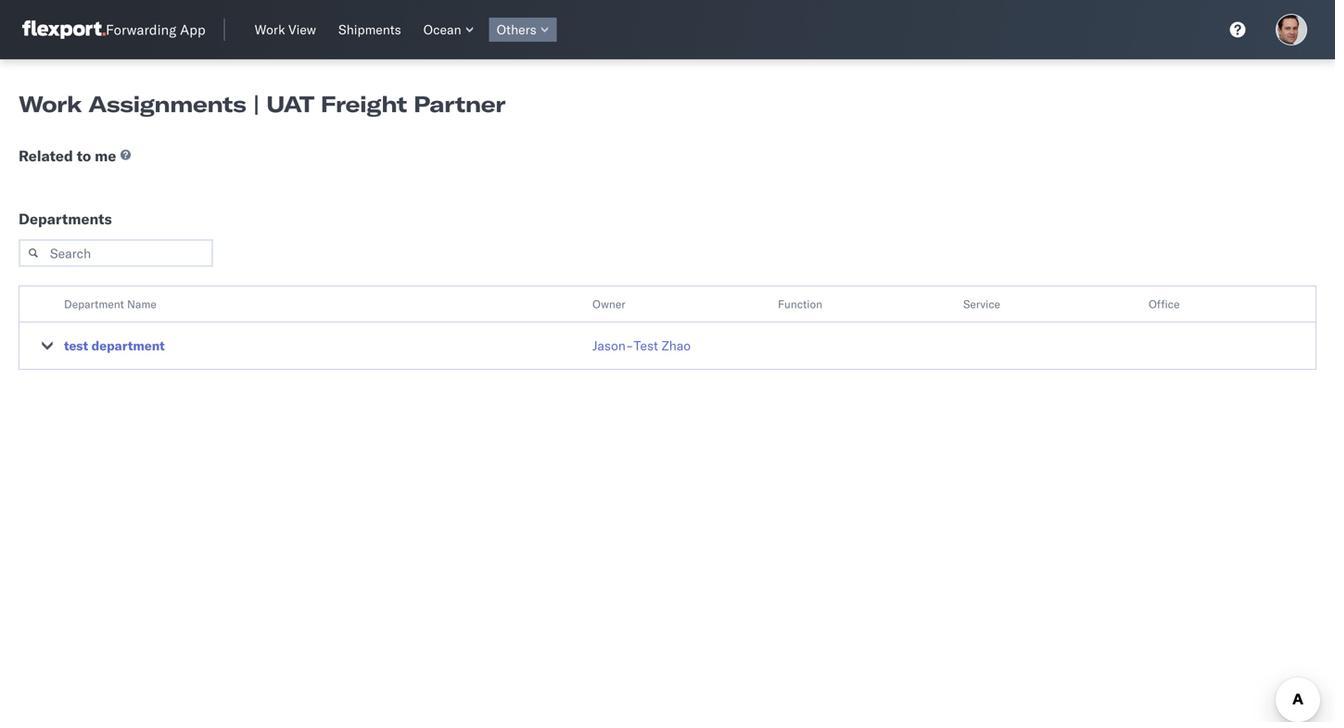Task type: vqa. For each thing, say whether or not it's contained in the screenshot.
9:59 PM PDT, Jul 2, 2023 Integration Test Account - Swarovski
no



Task type: describe. For each thing, give the bounding box(es) containing it.
uat
[[266, 90, 314, 118]]

others button
[[489, 18, 557, 42]]

ocean
[[423, 21, 461, 38]]

view
[[289, 21, 316, 38]]

department
[[64, 297, 124, 311]]

work view
[[255, 21, 316, 38]]

test
[[64, 338, 88, 354]]

others
[[497, 21, 537, 38]]

work for work assignments | uat freight partner
[[19, 90, 82, 118]]

ocean button
[[416, 18, 482, 42]]

departments
[[19, 210, 112, 228]]

work view link
[[247, 18, 324, 42]]

department
[[91, 338, 165, 354]]

test
[[634, 338, 658, 354]]

name
[[127, 297, 157, 311]]

office
[[1149, 297, 1180, 311]]

test department
[[64, 338, 165, 354]]

forwarding app link
[[22, 20, 206, 39]]

department name
[[64, 297, 157, 311]]

work assignments | uat freight partner
[[19, 90, 505, 118]]

|
[[253, 90, 260, 118]]

shipments link
[[331, 18, 409, 42]]

me
[[95, 147, 116, 165]]

freight
[[321, 90, 407, 118]]

test department link
[[64, 337, 165, 355]]

partner
[[414, 90, 505, 118]]

owner
[[593, 297, 626, 311]]



Task type: locate. For each thing, give the bounding box(es) containing it.
to
[[77, 147, 91, 165]]

0 vertical spatial work
[[255, 21, 285, 38]]

0 horizontal spatial work
[[19, 90, 82, 118]]

jason-test zhao link
[[593, 337, 691, 355]]

forwarding
[[106, 21, 176, 38]]

1 horizontal spatial work
[[255, 21, 285, 38]]

jason-
[[593, 338, 634, 354]]

work for work view
[[255, 21, 285, 38]]

function
[[778, 297, 823, 311]]

shipments
[[338, 21, 401, 38]]

jason-test zhao
[[593, 338, 691, 354]]

work up related
[[19, 90, 82, 118]]

1 vertical spatial work
[[19, 90, 82, 118]]

zhao
[[662, 338, 691, 354]]

Search text field
[[19, 239, 213, 267]]

related
[[19, 147, 73, 165]]

flexport. image
[[22, 20, 106, 39]]

work
[[255, 21, 285, 38], [19, 90, 82, 118]]

assignments
[[88, 90, 246, 118]]

forwarding app
[[106, 21, 206, 38]]

service
[[963, 297, 1000, 311]]

work left view
[[255, 21, 285, 38]]

app
[[180, 21, 206, 38]]

related to me
[[19, 147, 116, 165]]



